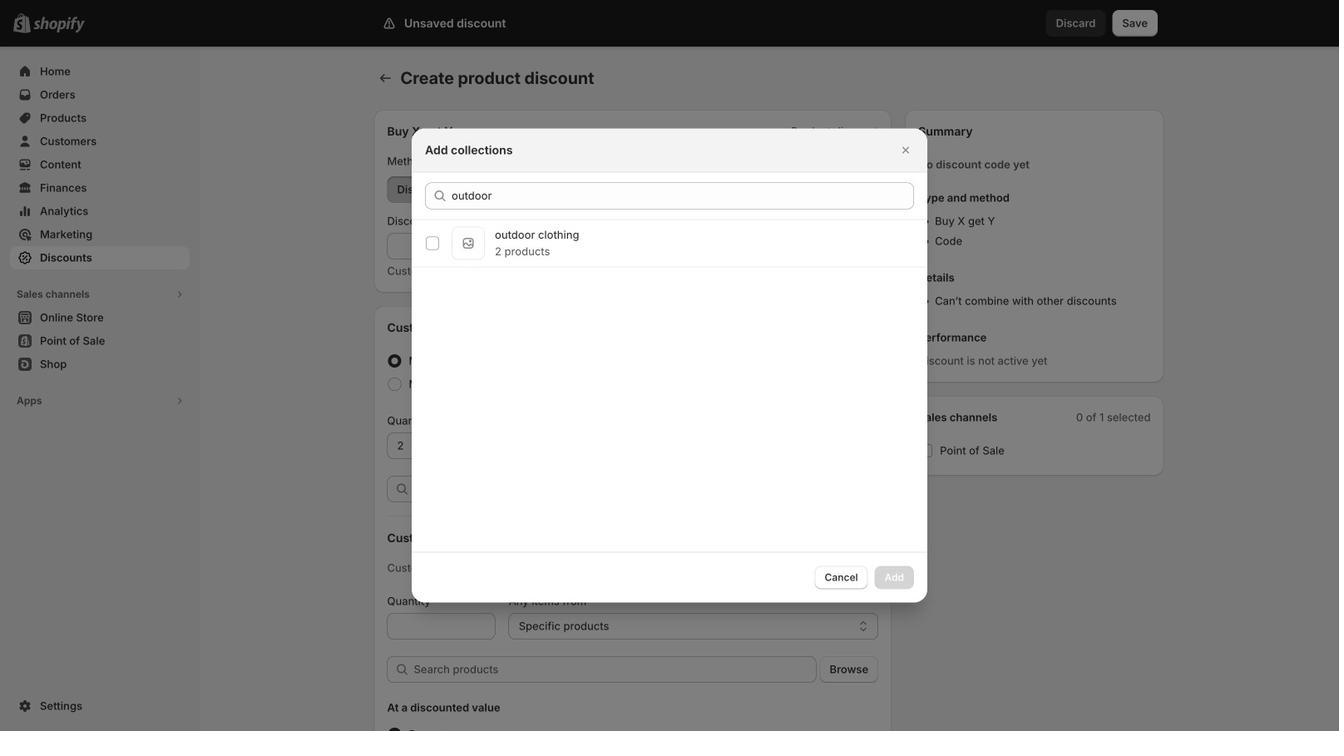 Task type: describe. For each thing, give the bounding box(es) containing it.
shopify image
[[33, 16, 85, 33]]

Search collections text field
[[452, 183, 914, 209]]



Task type: vqa. For each thing, say whether or not it's contained in the screenshot.
the bottom 'variants'
no



Task type: locate. For each thing, give the bounding box(es) containing it.
dialog
[[0, 128, 1339, 603]]



